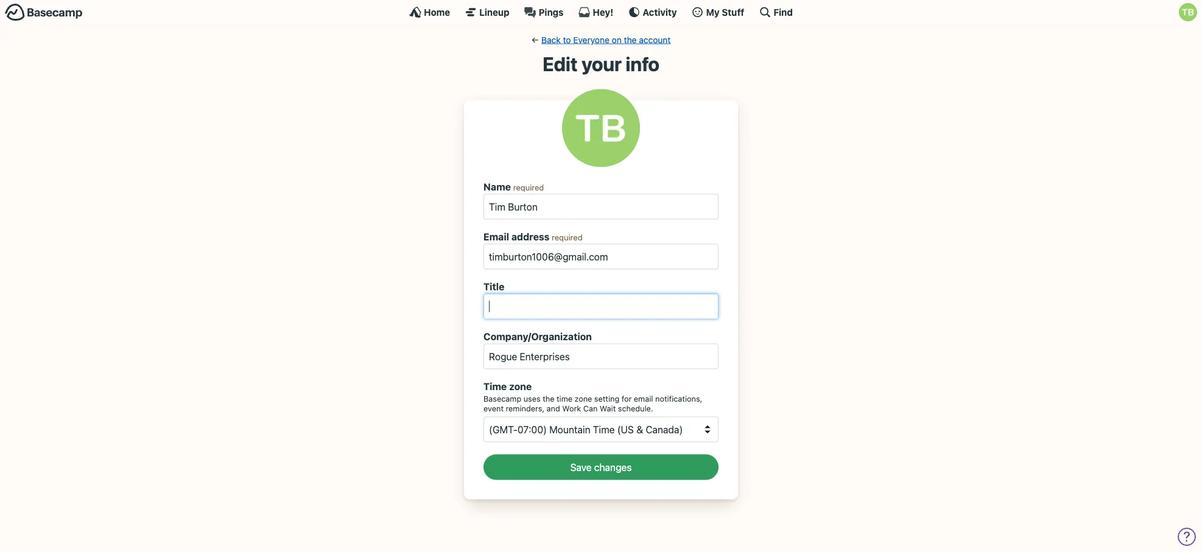 Task type: locate. For each thing, give the bounding box(es) containing it.
the inside time zone basecamp uses the time zone setting for email notifications, event reminders, and work can wait schedule.
[[543, 394, 554, 403]]

0 vertical spatial tim burton image
[[1179, 3, 1197, 21]]

1 vertical spatial required
[[552, 233, 583, 242]]

0 vertical spatial the
[[624, 35, 637, 45]]

required right address
[[552, 233, 583, 242]]

the right the on
[[624, 35, 637, 45]]

required right "name" at the left of page
[[513, 183, 544, 192]]

1 horizontal spatial the
[[624, 35, 637, 45]]

event
[[484, 404, 504, 413]]

the up and at the bottom of the page
[[543, 394, 554, 403]]

email address required
[[484, 231, 583, 242]]

1 horizontal spatial required
[[552, 233, 583, 242]]

account
[[639, 35, 671, 45]]

zone up the uses at the left of page
[[509, 381, 532, 392]]

tim burton image inside main element
[[1179, 3, 1197, 21]]

1 horizontal spatial zone
[[575, 394, 592, 403]]

back
[[541, 35, 561, 45]]

back to everyone on the account link
[[541, 35, 671, 45]]

tim burton image
[[1179, 3, 1197, 21], [562, 89, 640, 167]]

lineup link
[[465, 6, 509, 18]]

time zone basecamp uses the time zone setting for email notifications, event reminders, and work can wait schedule.
[[484, 381, 702, 413]]

wait
[[600, 404, 616, 413]]

zone
[[509, 381, 532, 392], [575, 394, 592, 403]]

email
[[634, 394, 653, 403]]

pings
[[539, 7, 564, 17]]

1 vertical spatial tim burton image
[[562, 89, 640, 167]]

required inside the name required
[[513, 183, 544, 192]]

required
[[513, 183, 544, 192], [552, 233, 583, 242]]

name
[[484, 181, 511, 192]]

address
[[511, 231, 550, 242]]

find
[[774, 7, 793, 17]]

notifications,
[[655, 394, 702, 403]]

None submit
[[484, 455, 719, 480]]

for
[[622, 394, 632, 403]]

0 vertical spatial zone
[[509, 381, 532, 392]]

zone up can
[[575, 394, 592, 403]]

Company/organization text field
[[484, 344, 719, 369]]

0 horizontal spatial required
[[513, 183, 544, 192]]

None email field
[[484, 244, 719, 269]]

None text field
[[484, 194, 719, 219]]

1 vertical spatial the
[[543, 394, 554, 403]]

1 horizontal spatial tim burton image
[[1179, 3, 1197, 21]]

pings button
[[524, 6, 564, 18]]

edit your info
[[543, 52, 659, 76]]

the
[[624, 35, 637, 45], [543, 394, 554, 403]]

to
[[563, 35, 571, 45]]

my
[[706, 7, 720, 17]]

0 vertical spatial required
[[513, 183, 544, 192]]

←
[[531, 35, 539, 45]]

0 horizontal spatial the
[[543, 394, 554, 403]]

uses
[[524, 394, 541, 403]]

activity link
[[628, 6, 677, 18]]



Task type: vqa. For each thing, say whether or not it's contained in the screenshot.
Drafts inside My stuff element
no



Task type: describe. For each thing, give the bounding box(es) containing it.
your
[[582, 52, 622, 76]]

can
[[583, 404, 598, 413]]

Title text field
[[484, 294, 719, 319]]

setting
[[594, 394, 619, 403]]

0 horizontal spatial tim burton image
[[562, 89, 640, 167]]

info
[[626, 52, 659, 76]]

lineup
[[479, 7, 509, 17]]

switch accounts image
[[5, 3, 83, 22]]

basecamp
[[484, 394, 521, 403]]

time
[[484, 381, 507, 392]]

stuff
[[722, 7, 744, 17]]

schedule.
[[618, 404, 653, 413]]

hey! button
[[578, 6, 613, 18]]

1 vertical spatial zone
[[575, 394, 592, 403]]

work
[[562, 404, 581, 413]]

home link
[[409, 6, 450, 18]]

my stuff button
[[692, 6, 744, 18]]

hey!
[[593, 7, 613, 17]]

time
[[557, 394, 572, 403]]

edit
[[543, 52, 578, 76]]

email
[[484, 231, 509, 242]]

title
[[484, 281, 504, 292]]

required inside email address required
[[552, 233, 583, 242]]

company/organization
[[484, 331, 592, 342]]

0 horizontal spatial zone
[[509, 381, 532, 392]]

on
[[612, 35, 622, 45]]

main element
[[0, 0, 1202, 24]]

and
[[547, 404, 560, 413]]

everyone
[[573, 35, 610, 45]]

← back to everyone on the account
[[531, 35, 671, 45]]

reminders,
[[506, 404, 545, 413]]

name required
[[484, 181, 544, 192]]

activity
[[643, 7, 677, 17]]

home
[[424, 7, 450, 17]]

find button
[[759, 6, 793, 18]]

my stuff
[[706, 7, 744, 17]]



